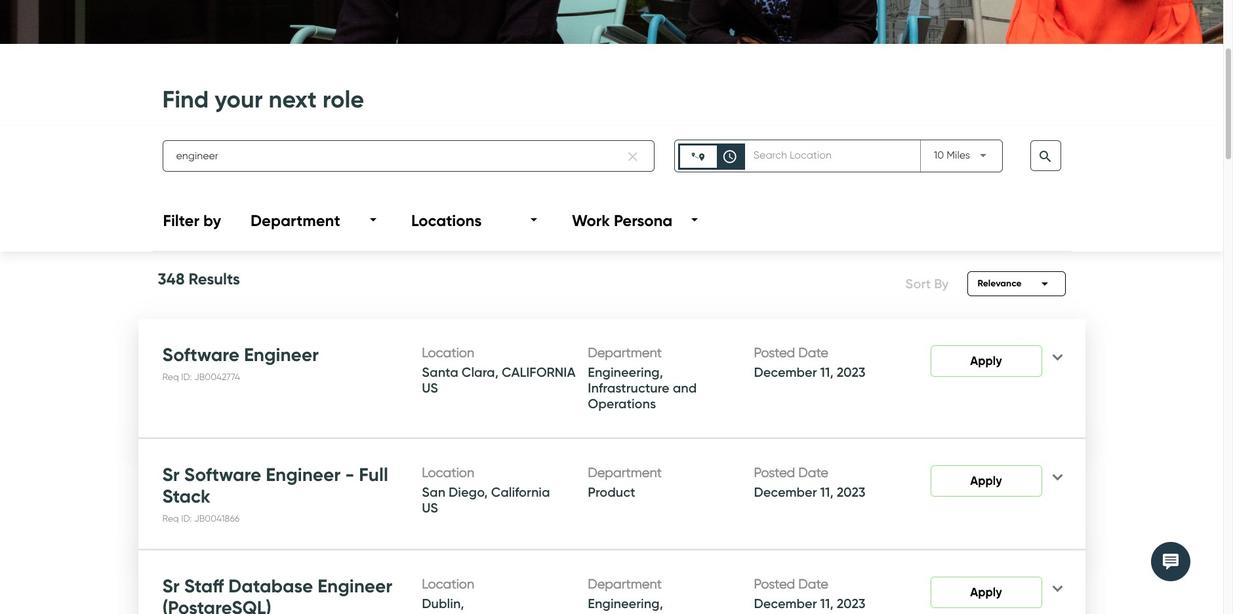 Task type: describe. For each thing, give the bounding box(es) containing it.
department product
[[588, 466, 662, 500]]

req inside sr software engineer - full stack req id: jb0041866
[[162, 513, 179, 524]]

(postgresql)
[[162, 597, 271, 615]]

infrastructure for engineering, infrastructure and operations
[[588, 380, 669, 396]]

apply link for sr software engineer - full stack
[[930, 466, 1042, 497]]

Work Persona field
[[572, 215, 716, 225]]

access_time
[[722, 149, 738, 165]]

search by options group
[[678, 144, 746, 170]]

close
[[625, 149, 641, 165]]

expand description group inside the sr staff database engineer (postgresql) req id: jb0039825 expand description "group"
[[1054, 577, 1061, 593]]

req inside software engineer req id: jb0042774
[[162, 372, 179, 382]]

by
[[203, 211, 221, 230]]

expand description group for sr software engineer - full stack
[[1054, 466, 1061, 482]]

messanger- launcher image
[[1163, 554, 1179, 570]]

jb0042774
[[194, 372, 240, 382]]

sr software engineer - full stack req id: jb0041866 expand description group
[[138, 439, 1085, 550]]

next
[[269, 85, 317, 113]]

date for software engineer
[[798, 346, 828, 361]]

10
[[934, 149, 944, 162]]

posted inside the sr staff database engineer (postgresql) req id: jb0039825 expand description "group"
[[754, 577, 795, 592]]

filter
[[163, 211, 199, 230]]

posted date element for software engineer
[[754, 346, 910, 361]]

3 location element from the top
[[422, 577, 578, 593]]

department element for software engineer
[[588, 346, 744, 361]]

department for department product
[[588, 466, 662, 481]]

Department field
[[251, 215, 395, 225]]

11, for software engineer
[[820, 365, 833, 380]]

stack
[[162, 486, 210, 508]]

sr staff database engineer (postgresql) link
[[162, 576, 392, 615]]

sr software engineer - full stack req id: jb0041866
[[162, 464, 388, 524]]

expand description group for software engineer
[[1054, 346, 1061, 362]]

software inside software engineer req id: jb0042774
[[162, 344, 239, 366]]

department engineering, infrastructure an
[[588, 577, 697, 615]]

posted date december 11, 2023 for sr software engineer - full stack
[[754, 466, 865, 500]]

apply for sr software engineer - full stack
[[970, 474, 1002, 489]]

software engineer req id: jb0042774 expand description group
[[138, 319, 1085, 438]]

role
[[323, 85, 364, 113]]

search button
[[1030, 141, 1061, 171]]

-
[[345, 464, 354, 486]]

full
[[359, 464, 388, 486]]

locations
[[411, 211, 482, 230]]

posted date element inside the sr staff database engineer (postgresql) req id: jb0039825 expand description "group"
[[754, 577, 910, 593]]

us for software engineer
[[422, 380, 438, 396]]

search location image
[[690, 152, 706, 162]]

diego,
[[449, 485, 488, 500]]

Locations field
[[411, 215, 556, 225]]

ie
[[422, 612, 432, 615]]

posted for software engineer
[[754, 346, 795, 361]]

apply inside the sr staff database engineer (postgresql) req id: jb0039825 expand description "group"
[[970, 586, 1002, 600]]

engineering, for engineering, infrastructure and operations
[[588, 365, 663, 380]]

work
[[572, 211, 610, 230]]

posted date december 11, 2023 for software engineer
[[754, 346, 865, 380]]

december for software engineer
[[754, 365, 817, 380]]

10 Miles field
[[934, 140, 989, 171]]

posted date december 11, 2023 inside the sr staff database engineer (postgresql) req id: jb0039825 expand description "group"
[[754, 577, 865, 612]]

id: inside sr software engineer - full stack req id: jb0041866
[[181, 513, 192, 524]]

santa
[[422, 365, 458, 380]]

sr software engineer - full stack link
[[162, 464, 388, 508]]

apply for software engineer
[[970, 354, 1002, 369]]

servicenow jobs image
[[0, 0, 1223, 44]]

department element inside the sr staff database engineer (postgresql) req id: jb0039825 expand description "group"
[[588, 577, 744, 593]]

find
[[162, 85, 209, 113]]

jb0041866
[[194, 513, 240, 524]]

california
[[491, 485, 550, 500]]

location san diego, california us
[[422, 466, 550, 516]]

posted for sr software engineer - full stack
[[754, 466, 795, 481]]

11, inside the sr staff database engineer (postgresql) req id: jb0039825 expand description "group"
[[820, 596, 833, 612]]

your
[[215, 85, 263, 113]]

engineer inside sr software engineer - full stack req id: jb0041866
[[266, 464, 341, 486]]

11, for sr software engineer - full stack
[[820, 485, 833, 500]]

results
[[189, 270, 240, 289]]

department for department engineering, infrastructure and operations
[[588, 346, 662, 361]]



Task type: vqa. For each thing, say whether or not it's contained in the screenshot.


Task type: locate. For each thing, give the bounding box(es) containing it.
1 vertical spatial engineering,
[[588, 596, 663, 612]]

department element
[[588, 346, 744, 361], [588, 466, 744, 481], [588, 577, 744, 593]]

access_time button
[[714, 145, 746, 168]]

posted date element inside software engineer req id: jb0042774 expand description group
[[754, 346, 910, 361]]

2023 inside the sr staff database engineer (postgresql) req id: jb0039825 expand description "group"
[[837, 596, 865, 612]]

0 vertical spatial sr
[[162, 464, 180, 486]]

location
[[422, 346, 474, 361], [422, 466, 474, 481], [422, 577, 474, 592]]

location element up clara,
[[422, 346, 578, 361]]

0 vertical spatial apply
[[970, 354, 1002, 369]]

san
[[422, 485, 445, 500]]

3 11, from the top
[[820, 596, 833, 612]]

sr for sr software engineer - full stack req id: jb0041866
[[162, 464, 180, 486]]

2 date from the top
[[798, 466, 828, 481]]

department engineering, infrastructure and operations
[[588, 346, 697, 412]]

2 vertical spatial date
[[798, 577, 828, 592]]

location up "santa"
[[422, 346, 474, 361]]

0 vertical spatial location
[[422, 346, 474, 361]]

us for sr software engineer - full stack
[[422, 500, 438, 516]]

sr staff database engineer (postgresql) req id: jb0039825 expand description group
[[138, 551, 1085, 615]]

2 vertical spatial posted
[[754, 577, 795, 592]]

1 apply from the top
[[970, 354, 1002, 369]]

2 expand description group from the top
[[1054, 466, 1061, 482]]

2 posted date element from the top
[[754, 466, 910, 481]]

0 vertical spatial date
[[798, 346, 828, 361]]

2 posted date december 11, 2023 from the top
[[754, 466, 865, 500]]

1 2023 from the top
[[837, 365, 865, 380]]

10 miles
[[934, 149, 970, 162]]

348 results
[[158, 270, 240, 289]]

posted date element
[[754, 346, 910, 361], [754, 466, 910, 481], [754, 577, 910, 593]]

3 apply from the top
[[970, 586, 1002, 600]]

2023 inside software engineer req id: jb0042774 expand description group
[[837, 365, 865, 380]]

0 vertical spatial location element
[[422, 346, 578, 361]]

clara,
[[462, 365, 498, 380]]

us inside location santa clara, california us
[[422, 380, 438, 396]]

1 vertical spatial id:
[[181, 513, 192, 524]]

3 location from the top
[[422, 577, 474, 592]]

california
[[502, 365, 576, 380]]

2 vertical spatial 11,
[[820, 596, 833, 612]]

date
[[798, 346, 828, 361], [798, 466, 828, 481], [798, 577, 828, 592]]

location element
[[422, 346, 578, 361], [422, 466, 578, 481], [422, 577, 578, 593]]

Relevance field
[[967, 272, 1065, 296]]

2 apply from the top
[[970, 474, 1002, 489]]

department for department
[[251, 211, 340, 230]]

0 vertical spatial engineering,
[[588, 365, 663, 380]]

req
[[162, 372, 179, 382], [162, 513, 179, 524]]

1 posted date element from the top
[[754, 346, 910, 361]]

database
[[228, 576, 313, 597]]

expand description group
[[1054, 346, 1061, 362], [1054, 466, 1061, 482], [1054, 577, 1061, 593]]

1 date from the top
[[798, 346, 828, 361]]

1 vertical spatial posted
[[754, 466, 795, 481]]

location element for software engineer
[[422, 346, 578, 361]]

Keyword Search text field
[[176, 140, 622, 171]]

1 location element from the top
[[422, 346, 578, 361]]

0 vertical spatial id:
[[181, 372, 192, 382]]

posted date december 11, 2023 inside sr software engineer - full stack req id: jb0041866 expand description group
[[754, 466, 865, 500]]

2 vertical spatial posted date element
[[754, 577, 910, 593]]

conduct search image
[[1038, 149, 1053, 164]]

348
[[158, 270, 185, 289]]

2 december from the top
[[754, 485, 817, 500]]

1 infrastructure from the top
[[588, 380, 669, 396]]

3 posted from the top
[[754, 577, 795, 592]]

infrastructure for engineering, infrastructure an
[[588, 612, 669, 615]]

us inside location san diego, california us
[[422, 500, 438, 516]]

software up jb0042774
[[162, 344, 239, 366]]

req left jb0042774
[[162, 372, 179, 382]]

department element inside sr software engineer - full stack req id: jb0041866 expand description group
[[588, 466, 744, 481]]

location element for sr software engineer - full stack
[[422, 466, 578, 481]]

1 vertical spatial location element
[[422, 466, 578, 481]]

2 vertical spatial 2023
[[837, 596, 865, 612]]

infrastructure
[[588, 380, 669, 396], [588, 612, 669, 615]]

date for sr software engineer - full stack
[[798, 466, 828, 481]]

department inside department engineering, infrastructure and operations
[[588, 346, 662, 361]]

search by commute image
[[722, 149, 738, 165]]

0 vertical spatial posted
[[754, 346, 795, 361]]

1 vertical spatial posted date element
[[754, 466, 910, 481]]

filter by
[[163, 211, 221, 230]]

engineering, for engineering, infrastructure an
[[588, 596, 663, 612]]

2 location element from the top
[[422, 466, 578, 481]]

Location Search text field
[[678, 140, 915, 170]]

engineering, inside department engineering, infrastructure an
[[588, 596, 663, 612]]

expand description group inside software engineer req id: jb0042774 expand description group
[[1054, 346, 1061, 362]]

posted date element inside sr software engineer - full stack req id: jb0041866 expand description group
[[754, 466, 910, 481]]

3 department element from the top
[[588, 577, 744, 593]]

2 vertical spatial posted date december 11, 2023
[[754, 577, 865, 612]]

location for sr software engineer - full stack
[[422, 466, 474, 481]]

location element up california at the left
[[422, 466, 578, 481]]

0 vertical spatial 2023
[[837, 365, 865, 380]]

0 vertical spatial us
[[422, 380, 438, 396]]

2 id: from the top
[[181, 513, 192, 524]]

1 vertical spatial december
[[754, 485, 817, 500]]

december inside sr software engineer - full stack req id: jb0041866 expand description group
[[754, 485, 817, 500]]

1 december from the top
[[754, 365, 817, 380]]

us left diego,
[[422, 500, 438, 516]]

0 vertical spatial infrastructure
[[588, 380, 669, 396]]

december inside software engineer req id: jb0042774 expand description group
[[754, 365, 817, 380]]

staff
[[184, 576, 224, 597]]

11,
[[820, 365, 833, 380], [820, 485, 833, 500], [820, 596, 833, 612]]

2 infrastructure from the top
[[588, 612, 669, 615]]

2023 for sr software engineer - full stack
[[837, 485, 865, 500]]

1 department element from the top
[[588, 346, 744, 361]]

software
[[162, 344, 239, 366], [184, 464, 261, 486]]

3 date from the top
[[798, 577, 828, 592]]

1 vertical spatial apply
[[970, 474, 1002, 489]]

1 req from the top
[[162, 372, 179, 382]]

search location image
[[690, 152, 706, 162]]

2023
[[837, 365, 865, 380], [837, 485, 865, 500], [837, 596, 865, 612]]

location inside the sr staff database engineer (postgresql) req id: jb0039825 expand description "group"
[[422, 577, 474, 592]]

1 apply link from the top
[[930, 346, 1042, 377]]

posted date december 11, 2023 inside software engineer req id: jb0042774 expand description group
[[754, 346, 865, 380]]

location up san
[[422, 466, 474, 481]]

find your next role
[[162, 85, 364, 113]]

0 vertical spatial posted date december 11, 2023
[[754, 346, 865, 380]]

sr staff database engineer (postgresql)
[[162, 576, 392, 615]]

0 vertical spatial posted date element
[[754, 346, 910, 361]]

1 vertical spatial sr
[[162, 576, 180, 597]]

1 posted date december 11, 2023 from the top
[[754, 346, 865, 380]]

location up dublin,
[[422, 577, 474, 592]]

1 us from the top
[[422, 380, 438, 396]]

2 vertical spatial department element
[[588, 577, 744, 593]]

1 vertical spatial infrastructure
[[588, 612, 669, 615]]

apply link inside the sr staff database engineer (postgresql) req id: jb0039825 expand description "group"
[[930, 577, 1042, 609]]

product
[[588, 485, 635, 500]]

persona
[[614, 211, 673, 230]]

location for software engineer
[[422, 346, 474, 361]]

2 department element from the top
[[588, 466, 744, 481]]

sr
[[162, 464, 180, 486], [162, 576, 180, 597]]

1 sr from the top
[[162, 464, 180, 486]]

1 posted from the top
[[754, 346, 795, 361]]

1 vertical spatial 2023
[[837, 485, 865, 500]]

and
[[673, 380, 697, 396]]

department for department engineering, infrastructure an
[[588, 577, 662, 592]]

11, inside software engineer req id: jb0042774 expand description group
[[820, 365, 833, 380]]

software engineer link
[[162, 344, 319, 366]]

december inside the sr staff database engineer (postgresql) req id: jb0039825 expand description "group"
[[754, 596, 817, 612]]

posted inside sr software engineer - full stack req id: jb0041866 expand description group
[[754, 466, 795, 481]]

location element up dublin,
[[422, 577, 578, 593]]

1 vertical spatial date
[[798, 466, 828, 481]]

0 vertical spatial december
[[754, 365, 817, 380]]

engineering,
[[588, 365, 663, 380], [588, 596, 663, 612]]

id: inside software engineer req id: jb0042774
[[181, 372, 192, 382]]

1 id: from the top
[[181, 372, 192, 382]]

0 vertical spatial expand description group
[[1054, 346, 1061, 362]]

apply inside sr software engineer - full stack req id: jb0041866 expand description group
[[970, 474, 1002, 489]]

apply link
[[930, 346, 1042, 377], [930, 466, 1042, 497], [930, 577, 1042, 609]]

2023 inside sr software engineer - full stack req id: jb0041866 expand description group
[[837, 485, 865, 500]]

2 vertical spatial apply
[[970, 586, 1002, 600]]

operations
[[588, 396, 656, 412]]

0 vertical spatial apply link
[[930, 346, 1042, 377]]

engineer
[[244, 344, 319, 366], [266, 464, 341, 486], [318, 576, 392, 597]]

2 posted from the top
[[754, 466, 795, 481]]

infrastructure inside department engineering, infrastructure an
[[588, 612, 669, 615]]

expand description group inside sr software engineer - full stack req id: jb0041866 expand description group
[[1054, 466, 1061, 482]]

location inside location san diego, california us
[[422, 466, 474, 481]]

work persona
[[572, 211, 673, 230]]

3 2023 from the top
[[837, 596, 865, 612]]

apply link for software engineer
[[930, 346, 1042, 377]]

1 engineering, from the top
[[588, 365, 663, 380]]

2 vertical spatial location
[[422, 577, 474, 592]]

1 vertical spatial department element
[[588, 466, 744, 481]]

3 december from the top
[[754, 596, 817, 612]]

0 vertical spatial engineer
[[244, 344, 319, 366]]

req down stack
[[162, 513, 179, 524]]

0 vertical spatial department element
[[588, 346, 744, 361]]

0 vertical spatial software
[[162, 344, 239, 366]]

1 vertical spatial us
[[422, 500, 438, 516]]

posted inside software engineer req id: jb0042774 expand description group
[[754, 346, 795, 361]]

relevance
[[978, 278, 1022, 289]]

id:
[[181, 372, 192, 382], [181, 513, 192, 524]]

11, inside sr software engineer - full stack req id: jb0041866 expand description group
[[820, 485, 833, 500]]

2 11, from the top
[[820, 485, 833, 500]]

2 engineering, from the top
[[588, 596, 663, 612]]

engineering, inside department engineering, infrastructure and operations
[[588, 365, 663, 380]]

infrastructure inside department engineering, infrastructure and operations
[[588, 380, 669, 396]]

department
[[251, 211, 340, 230], [588, 346, 662, 361], [588, 466, 662, 481], [588, 577, 662, 592]]

posted date element for sr software engineer - full stack
[[754, 466, 910, 481]]

apply inside software engineer req id: jb0042774 expand description group
[[970, 354, 1002, 369]]

apply
[[970, 354, 1002, 369], [970, 474, 1002, 489], [970, 586, 1002, 600]]

1 vertical spatial location
[[422, 466, 474, 481]]

sr inside sr staff database engineer (postgresql)
[[162, 576, 180, 597]]

us
[[422, 380, 438, 396], [422, 500, 438, 516]]

1 vertical spatial expand description group
[[1054, 466, 1061, 482]]

december
[[754, 365, 817, 380], [754, 485, 817, 500], [754, 596, 817, 612]]

1 vertical spatial engineer
[[266, 464, 341, 486]]

software engineer req id: jb0042774
[[162, 344, 319, 382]]

3 posted date element from the top
[[754, 577, 910, 593]]

engineer inside sr staff database engineer (postgresql)
[[318, 576, 392, 597]]

miles
[[947, 149, 970, 162]]

0 vertical spatial 11,
[[820, 365, 833, 380]]

0 vertical spatial req
[[162, 372, 179, 382]]

sr for sr staff database engineer (postgresql)
[[162, 576, 180, 597]]

1 vertical spatial 11,
[[820, 485, 833, 500]]

3 expand description group from the top
[[1054, 577, 1061, 593]]

1 vertical spatial req
[[162, 513, 179, 524]]

2 vertical spatial expand description group
[[1054, 577, 1061, 593]]

date inside software engineer req id: jb0042774 expand description group
[[798, 346, 828, 361]]

2 vertical spatial location element
[[422, 577, 578, 593]]

sr inside sr software engineer - full stack req id: jb0041866
[[162, 464, 180, 486]]

software up the jb0041866
[[184, 464, 261, 486]]

1 vertical spatial posted date december 11, 2023
[[754, 466, 865, 500]]

department inside sr software engineer - full stack req id: jb0041866 expand description group
[[588, 466, 662, 481]]

3 posted date december 11, 2023 from the top
[[754, 577, 865, 612]]

close button
[[625, 148, 641, 165]]

2 vertical spatial engineer
[[318, 576, 392, 597]]

search
[[1038, 149, 1053, 164]]

id: down stack
[[181, 513, 192, 524]]

2 location from the top
[[422, 466, 474, 481]]

date inside sr software engineer - full stack req id: jb0041866 expand description group
[[798, 466, 828, 481]]

1 location from the top
[[422, 346, 474, 361]]

2023 for software engineer
[[837, 365, 865, 380]]

location inside location santa clara, california us
[[422, 346, 474, 361]]

location dublin, ie
[[422, 577, 474, 615]]

id: left jb0042774
[[181, 372, 192, 382]]

1 11, from the top
[[820, 365, 833, 380]]

1 expand description group from the top
[[1054, 346, 1061, 362]]

department inside department engineering, infrastructure an
[[588, 577, 662, 592]]

2 2023 from the top
[[837, 485, 865, 500]]

1 vertical spatial software
[[184, 464, 261, 486]]

apply link inside sr software engineer - full stack req id: jb0041866 expand description group
[[930, 466, 1042, 497]]

date inside the sr staff database engineer (postgresql) req id: jb0039825 expand description "group"
[[798, 577, 828, 592]]

3 apply link from the top
[[930, 577, 1042, 609]]

2 sr from the top
[[162, 576, 180, 597]]

apply link inside software engineer req id: jb0042774 expand description group
[[930, 346, 1042, 377]]

2 vertical spatial december
[[754, 596, 817, 612]]

engineer inside software engineer req id: jb0042774
[[244, 344, 319, 366]]

december for sr software engineer - full stack
[[754, 485, 817, 500]]

us left clara,
[[422, 380, 438, 396]]

2 vertical spatial apply link
[[930, 577, 1042, 609]]

dublin,
[[422, 596, 464, 612]]

location santa clara, california us
[[422, 346, 576, 396]]

department element inside software engineer req id: jb0042774 expand description group
[[588, 346, 744, 361]]

department element for sr software engineer - full stack
[[588, 466, 744, 481]]

software inside sr software engineer - full stack req id: jb0041866
[[184, 464, 261, 486]]

2 us from the top
[[422, 500, 438, 516]]

posted date december 11, 2023
[[754, 346, 865, 380], [754, 466, 865, 500], [754, 577, 865, 612]]

1 vertical spatial apply link
[[930, 466, 1042, 497]]

2 req from the top
[[162, 513, 179, 524]]

posted
[[754, 346, 795, 361], [754, 466, 795, 481], [754, 577, 795, 592]]

2 apply link from the top
[[930, 466, 1042, 497]]



